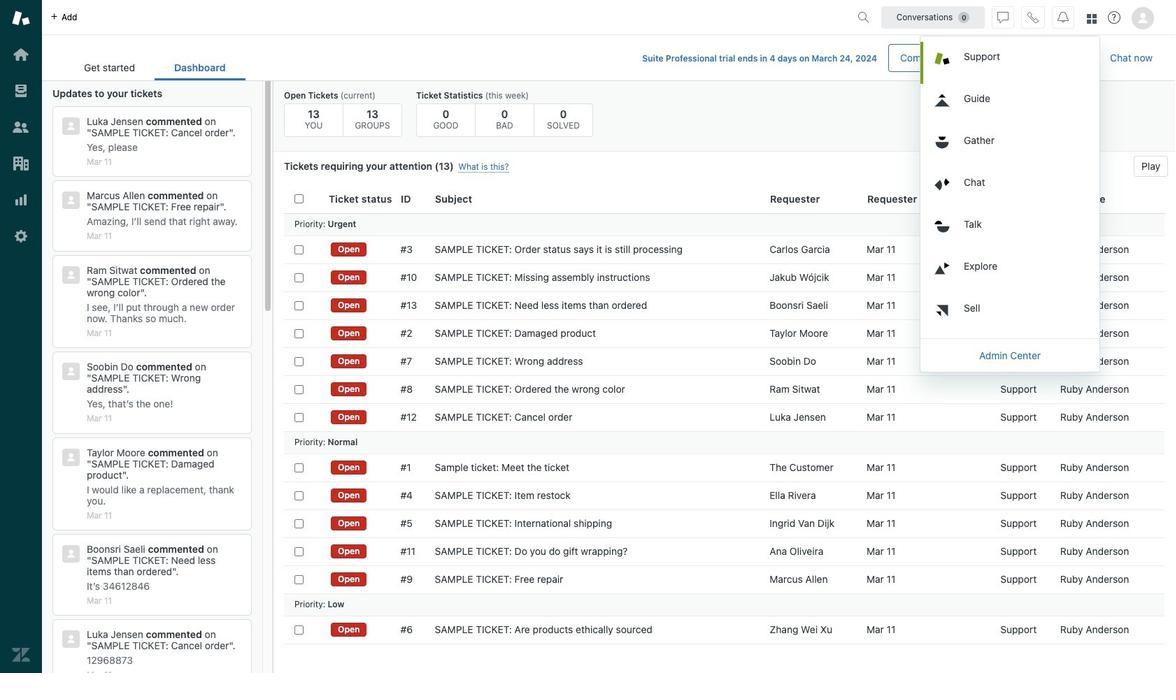 Task type: locate. For each thing, give the bounding box(es) containing it.
tab
[[64, 55, 155, 80]]

grid
[[274, 185, 1175, 674]]

None checkbox
[[295, 273, 304, 282], [295, 357, 304, 366], [295, 385, 304, 394], [295, 463, 304, 473], [295, 491, 304, 501], [295, 519, 304, 529], [295, 547, 304, 557], [295, 626, 304, 635], [295, 273, 304, 282], [295, 357, 304, 366], [295, 385, 304, 394], [295, 463, 304, 473], [295, 491, 304, 501], [295, 519, 304, 529], [295, 547, 304, 557], [295, 626, 304, 635]]

reporting image
[[12, 191, 30, 209]]

zendesk support image
[[12, 9, 30, 27]]

None checkbox
[[295, 245, 304, 254], [295, 301, 304, 310], [295, 329, 304, 338], [295, 413, 304, 422], [295, 575, 304, 584], [295, 245, 304, 254], [295, 301, 304, 310], [295, 329, 304, 338], [295, 413, 304, 422], [295, 575, 304, 584]]

tab list
[[64, 55, 245, 80]]

button displays agent's chat status as invisible. image
[[998, 12, 1009, 23]]



Task type: describe. For each thing, give the bounding box(es) containing it.
main element
[[0, 0, 42, 674]]

customers image
[[12, 118, 30, 136]]

views image
[[12, 82, 30, 100]]

get started image
[[12, 45, 30, 64]]

organizations image
[[12, 155, 30, 173]]

admin image
[[12, 227, 30, 246]]

March 24, 2024 text field
[[812, 53, 877, 64]]

Select All Tickets checkbox
[[295, 195, 304, 204]]

zendesk products image
[[1087, 14, 1097, 23]]

get help image
[[1108, 11, 1121, 24]]

notifications image
[[1058, 12, 1069, 23]]

zendesk image
[[12, 646, 30, 665]]



